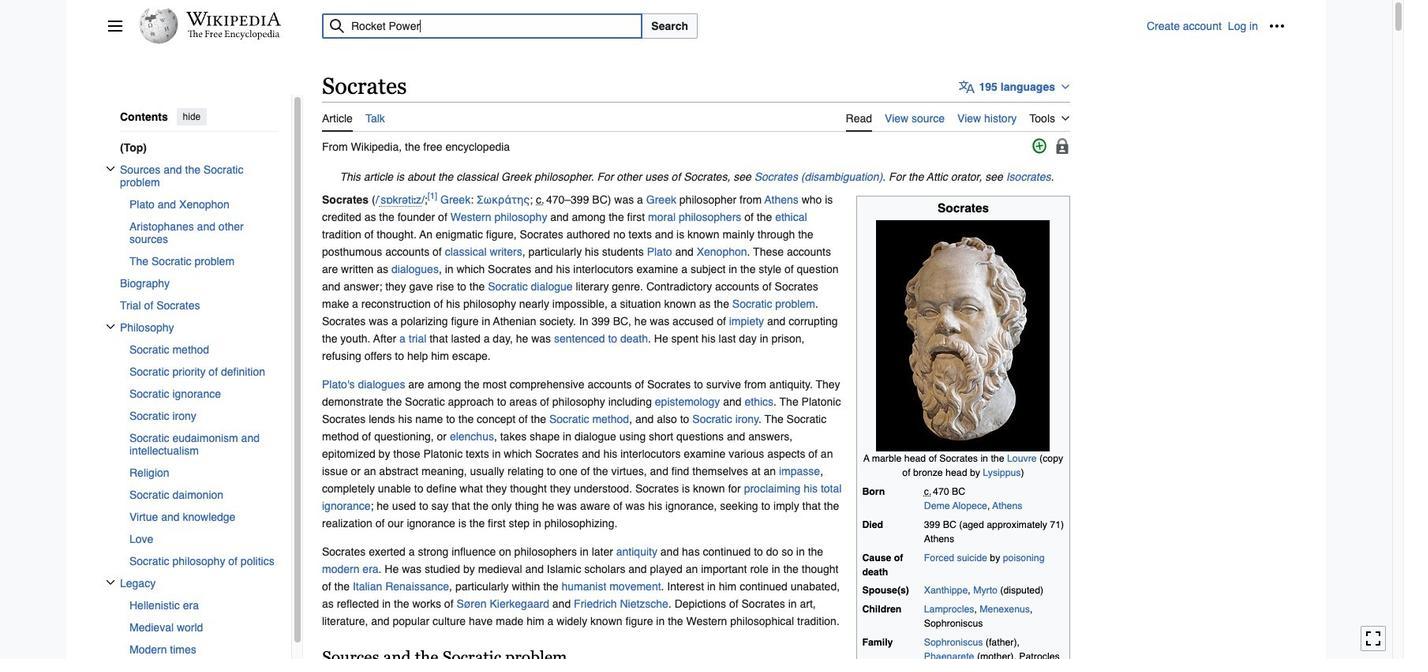 Task type: locate. For each thing, give the bounding box(es) containing it.
log in and more options image
[[1269, 18, 1285, 34]]

menu image
[[107, 18, 123, 34]]

wikipedia image
[[186, 12, 281, 26]]

fullscreen image
[[1366, 631, 1381, 647]]

1 vertical spatial x small image
[[106, 322, 115, 331]]

personal tools navigation
[[1147, 13, 1290, 39]]

2 x small image from the top
[[106, 322, 115, 331]]

x small image
[[106, 577, 115, 587]]

note
[[322, 168, 1070, 185]]

None search field
[[303, 13, 1147, 295]]

x small image
[[106, 164, 115, 173], [106, 322, 115, 331]]

1 x small image from the top
[[106, 164, 115, 173]]

search results list box
[[304, 39, 642, 293]]

Search Wikipedia search field
[[303, 13, 643, 39]]

language progressive image
[[959, 79, 974, 95]]

main content
[[316, 71, 1285, 659]]

0 vertical spatial x small image
[[106, 164, 115, 173]]

the free encyclopedia image
[[187, 30, 280, 40]]



Task type: vqa. For each thing, say whether or not it's contained in the screenshot.
second x small icon from the top
yes



Task type: describe. For each thing, give the bounding box(es) containing it.
this is a good article. click here for more information. image
[[1032, 138, 1047, 154]]

a marble head of socrates image
[[877, 220, 1050, 451]]

page semi-protected image
[[1055, 138, 1070, 154]]



